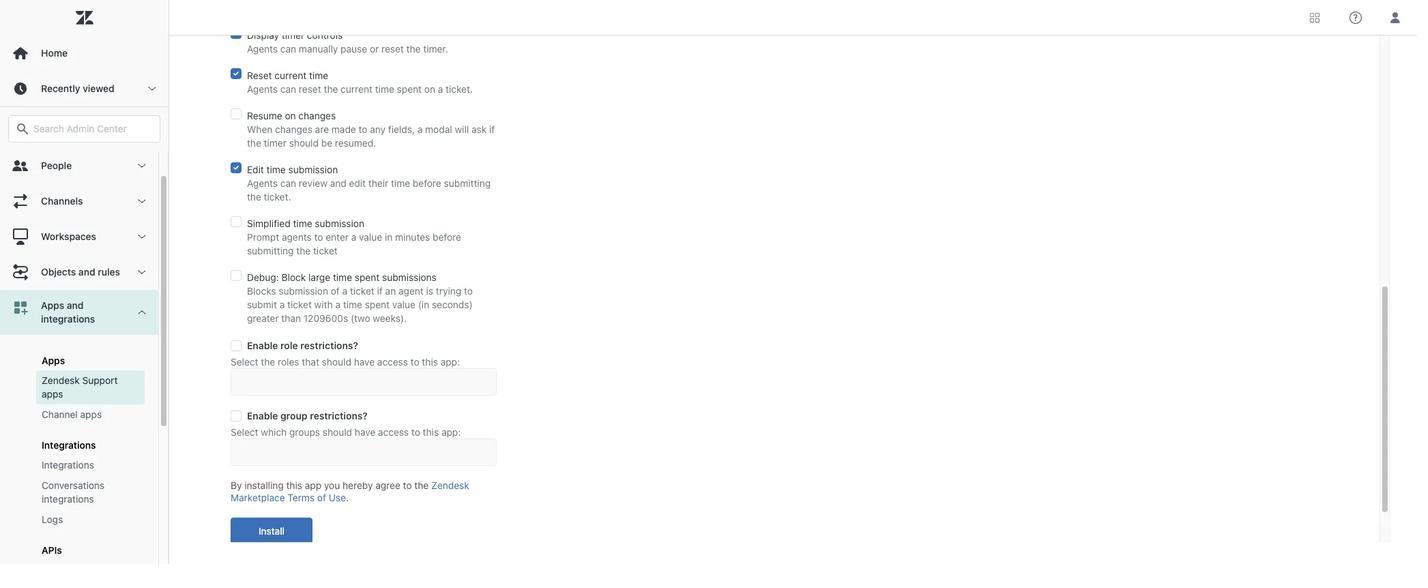 Task type: locate. For each thing, give the bounding box(es) containing it.
support
[[82, 375, 118, 386]]

zendesk support apps element
[[42, 374, 139, 401]]

people
[[41, 160, 72, 171]]

conversations integrations
[[42, 480, 104, 505]]

apis element
[[42, 545, 62, 556]]

integrations up apps element
[[41, 313, 95, 325]]

tree item
[[0, 290, 158, 564]]

0 horizontal spatial apps
[[42, 388, 63, 400]]

None search field
[[1, 115, 167, 143]]

home
[[41, 47, 68, 59]]

apps
[[41, 300, 64, 311], [42, 355, 65, 366]]

integrations inside conversations integrations
[[42, 493, 94, 505]]

integrations element up conversations
[[42, 459, 94, 472]]

tree inside primary element
[[0, 148, 169, 564]]

channel
[[42, 409, 78, 420]]

0 vertical spatial integrations
[[42, 439, 96, 451]]

home button
[[0, 35, 169, 71]]

apps down objects
[[41, 300, 64, 311]]

and for objects
[[78, 266, 95, 278]]

recently
[[41, 83, 80, 94]]

apps up zendesk on the left of page
[[42, 355, 65, 366]]

apps inside apps and integrations
[[41, 300, 64, 311]]

0 vertical spatial apps
[[41, 300, 64, 311]]

objects and rules
[[41, 266, 120, 278]]

1 vertical spatial integrations
[[42, 459, 94, 471]]

apps down zendesk on the left of page
[[42, 388, 63, 400]]

tree item inside tree
[[0, 290, 158, 564]]

tree containing people
[[0, 148, 169, 564]]

1 integrations from the top
[[42, 439, 96, 451]]

integrations
[[41, 313, 95, 325], [42, 493, 94, 505]]

help image
[[1350, 11, 1362, 24]]

primary element
[[0, 0, 169, 564]]

zendesk products image
[[1310, 13, 1320, 22]]

0 vertical spatial integrations element
[[42, 439, 96, 451]]

1 vertical spatial apps
[[42, 355, 65, 366]]

channels
[[41, 195, 83, 207]]

recently viewed
[[41, 83, 114, 94]]

viewed
[[83, 83, 114, 94]]

and inside objects and rules dropdown button
[[78, 266, 95, 278]]

workspaces
[[41, 231, 96, 242]]

apps inside group
[[42, 355, 65, 366]]

and down objects and rules dropdown button at the left
[[67, 300, 84, 311]]

zendesk support apps link
[[36, 371, 145, 405]]

1 vertical spatial apps
[[80, 409, 102, 420]]

integrations link
[[36, 455, 145, 476]]

tree
[[0, 148, 169, 564]]

conversations integrations link
[[36, 476, 145, 510]]

apps
[[42, 388, 63, 400], [80, 409, 102, 420]]

integrations element
[[42, 439, 96, 451], [42, 459, 94, 472]]

zendesk
[[42, 375, 80, 386]]

conversations integrations element
[[42, 479, 139, 506]]

integrations inside dropdown button
[[41, 313, 95, 325]]

integrations element up integrations link at the left of page
[[42, 439, 96, 451]]

people button
[[0, 148, 158, 184]]

channel apps element
[[42, 408, 102, 422]]

1 vertical spatial integrations
[[42, 493, 94, 505]]

0 vertical spatial integrations
[[41, 313, 95, 325]]

channels button
[[0, 184, 158, 219]]

integrations down conversations
[[42, 493, 94, 505]]

user menu image
[[1387, 9, 1404, 26]]

tree item containing apps and integrations
[[0, 290, 158, 564]]

apps and integrations
[[41, 300, 95, 325]]

recently viewed button
[[0, 71, 169, 106]]

0 vertical spatial and
[[78, 266, 95, 278]]

and inside apps and integrations
[[67, 300, 84, 311]]

apps for apps and integrations
[[41, 300, 64, 311]]

objects and rules button
[[0, 255, 158, 290]]

integrations up integrations link at the left of page
[[42, 439, 96, 451]]

Search Admin Center field
[[33, 123, 151, 135]]

1 vertical spatial and
[[67, 300, 84, 311]]

apps down the zendesk support apps link
[[80, 409, 102, 420]]

and
[[78, 266, 95, 278], [67, 300, 84, 311]]

integrations
[[42, 439, 96, 451], [42, 459, 94, 471]]

1 vertical spatial integrations element
[[42, 459, 94, 472]]

2 integrations from the top
[[42, 459, 94, 471]]

and left the rules
[[78, 266, 95, 278]]

1 horizontal spatial apps
[[80, 409, 102, 420]]

integrations up conversations
[[42, 459, 94, 471]]

0 vertical spatial apps
[[42, 388, 63, 400]]



Task type: describe. For each thing, give the bounding box(es) containing it.
logs
[[42, 514, 63, 525]]

apis
[[42, 545, 62, 556]]

apps and integrations button
[[0, 290, 158, 335]]

conversations
[[42, 480, 104, 491]]

logs link
[[36, 510, 145, 530]]

none search field inside primary element
[[1, 115, 167, 143]]

channel apps
[[42, 409, 102, 420]]

apps and integrations group
[[0, 335, 158, 564]]

workspaces button
[[0, 219, 158, 255]]

apps element
[[42, 355, 65, 366]]

rules
[[98, 266, 120, 278]]

objects
[[41, 266, 76, 278]]

1 integrations element from the top
[[42, 439, 96, 451]]

apps for apps element
[[42, 355, 65, 366]]

2 integrations element from the top
[[42, 459, 94, 472]]

channel apps link
[[36, 405, 145, 425]]

and for apps
[[67, 300, 84, 311]]

zendesk support apps
[[42, 375, 118, 400]]

logs element
[[42, 513, 63, 527]]

apps inside zendesk support apps
[[42, 388, 63, 400]]



Task type: vqa. For each thing, say whether or not it's contained in the screenshot.
requester to the left
no



